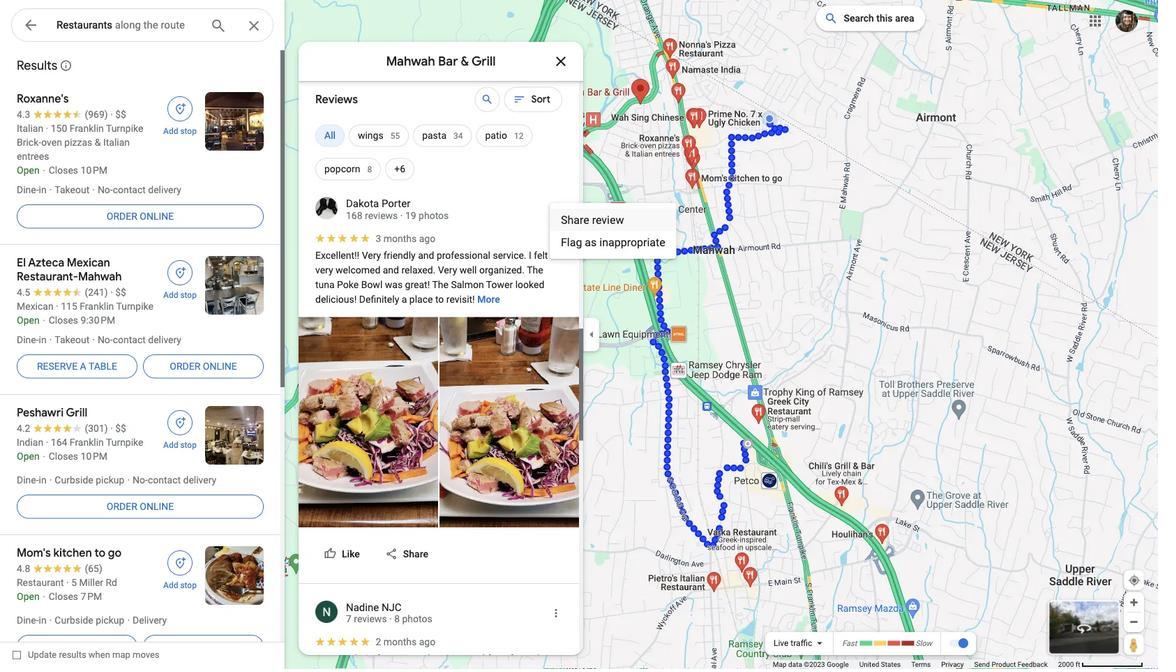 Task type: vqa. For each thing, say whether or not it's contained in the screenshot.
AMERICAN, IBERIA
no



Task type: locate. For each thing, give the bounding box(es) containing it.
footer
[[773, 660, 1059, 669]]

0 vertical spatial order online link
[[17, 200, 264, 233]]

very left well
[[438, 264, 457, 276]]

1 vertical spatial months
[[384, 636, 417, 648]]

4 stop from the top
[[180, 581, 197, 591]]

0 vertical spatial was
[[385, 279, 403, 290]]

order
[[107, 211, 137, 222], [170, 361, 201, 372], [107, 501, 137, 513]]

a left table
[[80, 361, 86, 372]]

· for porter
[[401, 210, 403, 221]]

map
[[112, 650, 130, 660]]

review inside menu
[[592, 213, 624, 227]]

2 add stop from the top
[[163, 290, 197, 300]]

very
[[362, 250, 381, 261], [438, 264, 457, 276]]

place
[[410, 294, 433, 305]]

popcorn, mentioned in 8 reviews radio
[[316, 153, 381, 186]]

privacy
[[942, 661, 964, 669]]

1 vertical spatial review
[[592, 213, 624, 227]]

0 vertical spatial add stop image
[[174, 417, 186, 429]]

0 vertical spatial very
[[362, 250, 381, 261]]

8 inside popcorn 8
[[367, 164, 372, 174]]

1 vertical spatial ago
[[419, 636, 436, 648]]

relaxed.
[[402, 264, 436, 276]]

2 stop from the top
[[180, 290, 197, 300]]

a left place
[[402, 294, 407, 305]]

2 5 stars image from the top
[[316, 637, 372, 647]]

1 horizontal spatial the
[[527, 264, 543, 276]]

1 stop from the top
[[180, 126, 197, 136]]

a left funeral.
[[502, 653, 508, 665]]

update results when map moves
[[28, 650, 160, 660]]

wings 55
[[358, 130, 400, 141]]

1 horizontal spatial share
[[561, 213, 590, 227]]

8 up 2 months ago
[[395, 614, 400, 625]]

ago up on a road trip from newark to montreal for a funeral. stopped here for a quick meal. parking lot was full (
[[419, 636, 436, 648]]

2 vertical spatial order online link
[[17, 490, 264, 524]]

a right write
[[441, 48, 447, 60]]

traffic
[[791, 639, 813, 648]]

search reviews image
[[481, 93, 494, 106]]

ago
[[419, 233, 436, 244], [419, 636, 436, 648]]

8 inside nadine njc 7 reviews · 8 photos
[[395, 614, 400, 625]]

1 horizontal spatial ·
[[401, 210, 403, 221]]

months for njc
[[384, 636, 417, 648]]

1 vertical spatial order online
[[170, 361, 237, 372]]

1 horizontal spatial and
[[418, 250, 434, 261]]

3 stop from the top
[[180, 440, 197, 450]]

united
[[860, 661, 880, 669]]

1 vertical spatial reviews
[[354, 614, 387, 625]]

bowl
[[361, 279, 383, 290]]

0 vertical spatial 8
[[367, 164, 372, 174]]

reviews inside nadine njc 7 reviews · 8 photos
[[354, 614, 387, 625]]

slow
[[916, 639, 933, 648]]

0 vertical spatial 5 stars image
[[316, 233, 372, 243]]

3 add stop button from the top
[[155, 406, 205, 451]]

add stop
[[163, 126, 197, 136], [163, 290, 197, 300], [163, 440, 197, 450], [163, 581, 197, 591]]

&
[[461, 53, 469, 69]]

feedback
[[1018, 661, 1048, 669]]

footer containing map data ©2023 google
[[773, 660, 1059, 669]]

1 vertical spatial 5 stars image
[[316, 637, 372, 647]]

was inside excellent!! very friendly and professional service. i felt very welcomed and relaxed. very well organized. the tuna poke bowl was great! the salmon tower looked delicious! definitely a place to revisit!
[[385, 279, 403, 290]]

4 add stop button from the top
[[155, 547, 205, 591]]

5 stars image up excellent!!
[[316, 233, 372, 243]]

Restaurants field
[[11, 8, 274, 43]]

newark
[[400, 653, 433, 665]]

menu
[[550, 203, 677, 259]]

actions for dakota porter's review image
[[550, 203, 563, 216]]

None field
[[57, 17, 199, 34]]

· inside nadine njc 7 reviews · 8 photos
[[390, 614, 392, 625]]

stop
[[180, 126, 197, 136], [180, 290, 197, 300], [180, 440, 197, 450], [180, 581, 197, 591]]

share inside share "button"
[[403, 548, 429, 560]]

(
[[535, 668, 538, 669]]

2 to from the top
[[435, 653, 444, 665]]

map
[[773, 661, 787, 669]]

1 vertical spatial add stop image
[[174, 557, 186, 570]]

months up from
[[384, 636, 417, 648]]

8
[[367, 164, 372, 174], [395, 614, 400, 625]]

0 vertical spatial ·
[[401, 210, 403, 221]]

a down from
[[390, 668, 395, 669]]

a
[[441, 48, 447, 60], [402, 294, 407, 305], [80, 361, 86, 372], [330, 653, 335, 665], [502, 653, 508, 665], [390, 668, 395, 669]]

on
[[316, 653, 328, 665]]

4 add from the top
[[163, 581, 178, 591]]

1 vertical spatial was
[[499, 668, 517, 669]]

the down the i
[[527, 264, 543, 276]]

google maps element
[[0, 0, 1159, 669]]

share up nadine njc 7 reviews · 8 photos
[[403, 548, 429, 560]]

map data ©2023 google
[[773, 661, 849, 669]]

full
[[519, 668, 533, 669]]

share up flag
[[561, 213, 590, 227]]

like
[[342, 548, 360, 560]]

sort button
[[504, 83, 563, 116]]

0 horizontal spatial review
[[449, 48, 479, 60]]

1 months from the top
[[384, 233, 417, 244]]

the
[[527, 264, 543, 276], [432, 279, 449, 290]]

· for njc
[[390, 614, 392, 625]]

search this area button
[[816, 6, 926, 31]]

0 horizontal spatial ·
[[390, 614, 392, 625]]

3 add stop from the top
[[163, 440, 197, 450]]

organized.
[[479, 264, 525, 276]]

2 ago from the top
[[419, 636, 436, 648]]

0 vertical spatial review
[[449, 48, 479, 60]]

order online link for 3rd "add stop" button from the top
[[17, 490, 264, 524]]

0 horizontal spatial was
[[385, 279, 403, 290]]

add stop image
[[174, 103, 186, 115], [174, 267, 186, 279]]

order online link for fourth "add stop" button from the bottom
[[17, 200, 264, 233]]

refine reviews option group
[[316, 119, 563, 186]]

pasta
[[422, 130, 447, 141]]

was right lot
[[499, 668, 517, 669]]

and down friendly
[[383, 264, 399, 276]]

zoom out image
[[1129, 617, 1140, 628]]

great!
[[405, 279, 430, 290]]

live traffic
[[774, 639, 813, 648]]

photos inside dakota porter 168 reviews · 19 photos
[[419, 210, 449, 221]]

google account: giulia masi  
(giulia.masi@adept.ai) image
[[1116, 10, 1138, 32]]

footer inside google maps element
[[773, 660, 1059, 669]]

definitely
[[359, 294, 399, 305]]

quick
[[398, 668, 421, 669]]

for up lot
[[487, 653, 500, 665]]

months up friendly
[[384, 233, 417, 244]]

1 horizontal spatial review
[[592, 213, 624, 227]]

1 vertical spatial ·
[[390, 614, 392, 625]]

a inside excellent!! very friendly and professional service. i felt very welcomed and relaxed. very well organized. the tuna poke bowl was great! the salmon tower looked delicious! definitely a place to revisit!
[[402, 294, 407, 305]]

0 horizontal spatial for
[[375, 668, 388, 669]]

0 horizontal spatial share
[[403, 548, 429, 560]]

reviews inside dakota porter 168 reviews · 19 photos
[[365, 210, 398, 221]]

0 vertical spatial online
[[140, 211, 174, 222]]

ago for porter
[[419, 233, 436, 244]]

funeral.
[[510, 653, 543, 665]]

0 horizontal spatial the
[[432, 279, 449, 290]]

2 add stop image from the top
[[174, 267, 186, 279]]

photos inside nadine njc 7 reviews · 8 photos
[[402, 614, 433, 625]]

 Show traffic  checkbox
[[949, 638, 969, 649]]

1 vertical spatial online
[[203, 361, 237, 372]]

· up 2 months ago
[[390, 614, 392, 625]]

photos up 2 months ago
[[402, 614, 433, 625]]

1 vertical spatial the
[[432, 279, 449, 290]]

was up definitely
[[385, 279, 403, 290]]

show street view coverage image
[[1125, 634, 1145, 655]]

more button
[[478, 282, 500, 317]]

reviews right 7
[[354, 614, 387, 625]]

states
[[881, 661, 901, 669]]

add stop image for 3rd "add stop" button from the top
[[174, 417, 186, 429]]

5 stars image up road
[[316, 637, 372, 647]]

stop for fourth "add stop" button from the bottom
[[180, 126, 197, 136]]

write
[[414, 48, 439, 60]]

to
[[436, 294, 444, 305], [435, 653, 444, 665]]

results
[[59, 650, 86, 660]]

zoom in image
[[1129, 598, 1140, 608]]

8 right popcorn
[[367, 164, 372, 174]]

very
[[316, 264, 333, 276]]

search
[[844, 13, 875, 24]]

wings, mentioned in 55 reviews radio
[[349, 119, 409, 153]]

0 vertical spatial to
[[436, 294, 444, 305]]

1 5 stars image from the top
[[316, 233, 372, 243]]

4 add stop from the top
[[163, 581, 197, 591]]

and up the relaxed.
[[418, 250, 434, 261]]

1 vertical spatial photos
[[402, 614, 433, 625]]

1 ago from the top
[[419, 233, 436, 244]]

0 vertical spatial photos
[[419, 210, 449, 221]]

1 vertical spatial and
[[383, 264, 399, 276]]

terms
[[912, 661, 931, 669]]

menu containing share review
[[550, 203, 677, 259]]

for down from
[[375, 668, 388, 669]]

revisit!
[[447, 294, 475, 305]]

trip
[[360, 653, 374, 665]]

0 vertical spatial for
[[487, 653, 500, 665]]

to up meal.
[[435, 653, 444, 665]]

photos right 19
[[419, 210, 449, 221]]

1 to from the top
[[436, 294, 444, 305]]

area
[[896, 13, 915, 24]]

was for and
[[385, 279, 403, 290]]

review
[[449, 48, 479, 60], [592, 213, 624, 227]]

12
[[514, 131, 524, 141]]

· inside dakota porter 168 reviews · 19 photos
[[401, 210, 403, 221]]

very down 3
[[362, 250, 381, 261]]

+6
[[395, 163, 406, 175]]

1 horizontal spatial for
[[487, 653, 500, 665]]

1 add stop image from the top
[[174, 417, 186, 429]]

1 add stop from the top
[[163, 126, 197, 136]]

terms button
[[912, 660, 931, 669]]

patio 12
[[485, 130, 524, 141]]

2 add stop button from the top
[[155, 256, 205, 301]]

ago up the relaxed.
[[419, 233, 436, 244]]

1 add stop image from the top
[[174, 103, 186, 115]]

1 vertical spatial to
[[435, 653, 444, 665]]

add stop image
[[174, 417, 186, 429], [174, 557, 186, 570]]

1 vertical spatial share
[[403, 548, 429, 560]]

stopped
[[316, 668, 352, 669]]

send product feedback button
[[975, 660, 1048, 669]]

1 horizontal spatial was
[[499, 668, 517, 669]]

1 horizontal spatial very
[[438, 264, 457, 276]]

learn more about legal disclosure regarding public reviews on google maps image
[[60, 59, 72, 72]]

professional
[[437, 250, 491, 261]]

· left 19
[[401, 210, 403, 221]]

0 vertical spatial ago
[[419, 233, 436, 244]]

product
[[992, 661, 1017, 669]]

poke
[[337, 279, 359, 290]]

add stop image for 3rd "add stop" button from the bottom
[[174, 267, 186, 279]]

0 horizontal spatial 8
[[367, 164, 372, 174]]

0 vertical spatial reviews
[[365, 210, 398, 221]]

0 horizontal spatial very
[[362, 250, 381, 261]]

parking
[[450, 668, 483, 669]]

2 months from the top
[[384, 636, 417, 648]]

5 stars image
[[316, 233, 372, 243], [316, 637, 372, 647]]

collapse side panel image
[[584, 327, 600, 342]]

add
[[163, 126, 178, 136], [163, 290, 178, 300], [163, 440, 178, 450], [163, 581, 178, 591]]

review inside button
[[449, 48, 479, 60]]

1 add stop button from the top
[[155, 92, 205, 137]]

to right place
[[436, 294, 444, 305]]

All reviews radio
[[316, 119, 345, 153]]

0 vertical spatial share
[[561, 213, 590, 227]]

flag as inappropriate
[[561, 236, 666, 249]]

tuna
[[316, 279, 335, 290]]

reserve a table
[[37, 361, 117, 372]]

was inside on a road trip from newark to montreal for a funeral. stopped here for a quick meal. parking lot was full (
[[499, 668, 517, 669]]

the right great! on the top left
[[432, 279, 449, 290]]

reviews up 3
[[365, 210, 398, 221]]

2 add from the top
[[163, 290, 178, 300]]


[[22, 15, 39, 35]]

like button
[[316, 542, 371, 567]]

0 vertical spatial add stop image
[[174, 103, 186, 115]]

2 add stop image from the top
[[174, 557, 186, 570]]

online
[[140, 211, 174, 222], [203, 361, 237, 372], [140, 501, 174, 513]]

1 horizontal spatial 8
[[395, 614, 400, 625]]

sort
[[532, 93, 551, 106]]

1 vertical spatial add stop image
[[174, 267, 186, 279]]

stop for fourth "add stop" button from the top
[[180, 581, 197, 591]]

1 vertical spatial 8
[[395, 614, 400, 625]]

friendly
[[384, 250, 416, 261]]

0 vertical spatial months
[[384, 233, 417, 244]]



Task type: describe. For each thing, give the bounding box(es) containing it.
1 vertical spatial for
[[375, 668, 388, 669]]

service.
[[493, 250, 527, 261]]

reviews for nadine
[[354, 614, 387, 625]]

results for restaurants feed
[[0, 49, 285, 669]]

stop for 3rd "add stop" button from the bottom
[[180, 290, 197, 300]]

reserve
[[37, 361, 78, 372]]

nadine njc 7 reviews · 8 photos
[[346, 601, 433, 625]]

porter
[[382, 198, 411, 210]]

+6 button
[[385, 153, 415, 186]]

stop for 3rd "add stop" button from the top
[[180, 440, 197, 450]]

wings
[[358, 130, 384, 141]]

1 vertical spatial very
[[438, 264, 457, 276]]

road
[[338, 653, 357, 665]]

data
[[789, 661, 803, 669]]

write a review image
[[396, 48, 409, 60]]

was for funeral.
[[499, 668, 517, 669]]

live
[[774, 639, 789, 648]]

mahwah
[[386, 53, 435, 69]]

flag
[[561, 236, 582, 249]]

3
[[376, 233, 381, 244]]

excellent!! very friendly and professional service. i felt very welcomed and relaxed. very well organized. the tuna poke bowl was great! the salmon tower looked delicious! definitely a place to revisit!
[[316, 250, 551, 305]]

nadine
[[346, 601, 379, 614]]

3 months ago
[[376, 233, 436, 244]]

reserve a table link
[[17, 350, 138, 383]]

 button
[[11, 8, 50, 45]]

share button
[[377, 542, 440, 567]]

excellent!!
[[316, 250, 360, 261]]

photos for njc
[[402, 614, 433, 625]]

looked
[[516, 279, 545, 290]]

2 vertical spatial order
[[107, 501, 137, 513]]

i
[[529, 250, 532, 261]]

from
[[377, 653, 397, 665]]

mahwah bar & grill main content
[[299, 37, 584, 669]]

2000 ft button
[[1059, 661, 1144, 669]]

google
[[827, 661, 849, 669]]

bar
[[438, 53, 458, 69]]

a inside feed
[[80, 361, 86, 372]]

all
[[325, 130, 336, 141]]

0 vertical spatial order
[[107, 211, 137, 222]]

2 vertical spatial order online
[[107, 501, 174, 513]]

1 vertical spatial order online link
[[143, 350, 264, 383]]

results
[[17, 58, 57, 74]]

lot
[[485, 668, 497, 669]]

1 add from the top
[[163, 126, 178, 136]]

reviews
[[316, 92, 358, 106]]

2
[[376, 636, 381, 648]]

more
[[478, 294, 500, 305]]

welcomed
[[336, 264, 381, 276]]

street view image
[[1076, 620, 1093, 637]]

on a road trip from newark to montreal for a funeral. stopped here for a quick meal. parking lot was full ( 
[[316, 653, 549, 669]]

actions for nadine njc's review image
[[550, 607, 563, 620]]

felt
[[534, 250, 548, 261]]

pasta, mentioned in 34 reviews radio
[[413, 119, 472, 153]]

photo of dakota porter image
[[316, 197, 338, 220]]

none field inside restaurants field
[[57, 17, 199, 34]]

pasta 34
[[422, 130, 463, 141]]

©2023
[[804, 661, 826, 669]]

share for share
[[403, 548, 429, 560]]

2000
[[1059, 661, 1074, 669]]

to inside on a road trip from newark to montreal for a funeral. stopped here for a quick meal. parking lot was full (
[[435, 653, 444, 665]]

write a review
[[414, 48, 479, 60]]

0 vertical spatial the
[[527, 264, 543, 276]]

7
[[346, 614, 352, 625]]

a up stopped
[[330, 653, 335, 665]]

dakota
[[346, 198, 379, 210]]

ago for njc
[[419, 636, 436, 648]]

table
[[89, 361, 117, 372]]

photo of nadine njc image
[[316, 601, 338, 623]]

to inside excellent!! very friendly and professional service. i felt very welcomed and relaxed. very well organized. the tuna poke bowl was great! the salmon tower looked delicious! definitely a place to revisit!
[[436, 294, 444, 305]]

5 stars image for nadine njc
[[316, 637, 372, 647]]

united states
[[860, 661, 901, 669]]

reviews for dakota
[[365, 210, 398, 221]]

popcorn
[[325, 163, 361, 175]]

write a review button
[[387, 37, 491, 71]]

send product feedback
[[975, 661, 1048, 669]]

patio, mentioned in 12 reviews radio
[[476, 119, 533, 153]]

menu inside google maps element
[[550, 203, 677, 259]]

55
[[391, 131, 400, 141]]

 search field
[[11, 8, 274, 45]]

show your location image
[[1129, 574, 1141, 587]]

this
[[877, 13, 893, 24]]

photos for porter
[[419, 210, 449, 221]]

moves
[[133, 650, 160, 660]]

meal.
[[424, 668, 448, 669]]

a inside button
[[441, 48, 447, 60]]

united states button
[[860, 660, 901, 669]]

patio
[[485, 130, 507, 141]]

0 vertical spatial order online
[[107, 211, 174, 222]]

tower
[[486, 279, 513, 290]]

as
[[585, 236, 597, 249]]

live traffic option
[[774, 639, 813, 648]]

2 vertical spatial online
[[140, 501, 174, 513]]

mahwah bar & grill
[[386, 53, 496, 69]]

add stop image for fourth "add stop" button from the bottom
[[174, 103, 186, 115]]

months for porter
[[384, 233, 417, 244]]

update
[[28, 650, 57, 660]]

montreal
[[446, 653, 485, 665]]

add stop image for fourth "add stop" button from the top
[[174, 557, 186, 570]]

dakota porter 168 reviews · 19 photos
[[346, 198, 449, 221]]

well
[[460, 264, 477, 276]]

when
[[89, 650, 110, 660]]

share review
[[561, 213, 624, 227]]

3 add from the top
[[163, 440, 178, 450]]

5 stars image for dakota porter
[[316, 233, 372, 243]]

2 months ago
[[376, 636, 436, 648]]

sort image
[[513, 93, 526, 106]]

send
[[975, 661, 990, 669]]

0 horizontal spatial and
[[383, 264, 399, 276]]

1 vertical spatial order
[[170, 361, 201, 372]]

34
[[454, 131, 463, 141]]

Update results when map moves checkbox
[[13, 646, 160, 664]]

2000 ft
[[1059, 661, 1081, 669]]

share for share review
[[561, 213, 590, 227]]

delicious!
[[316, 294, 357, 305]]

grill
[[472, 53, 496, 69]]

0 vertical spatial and
[[418, 250, 434, 261]]



